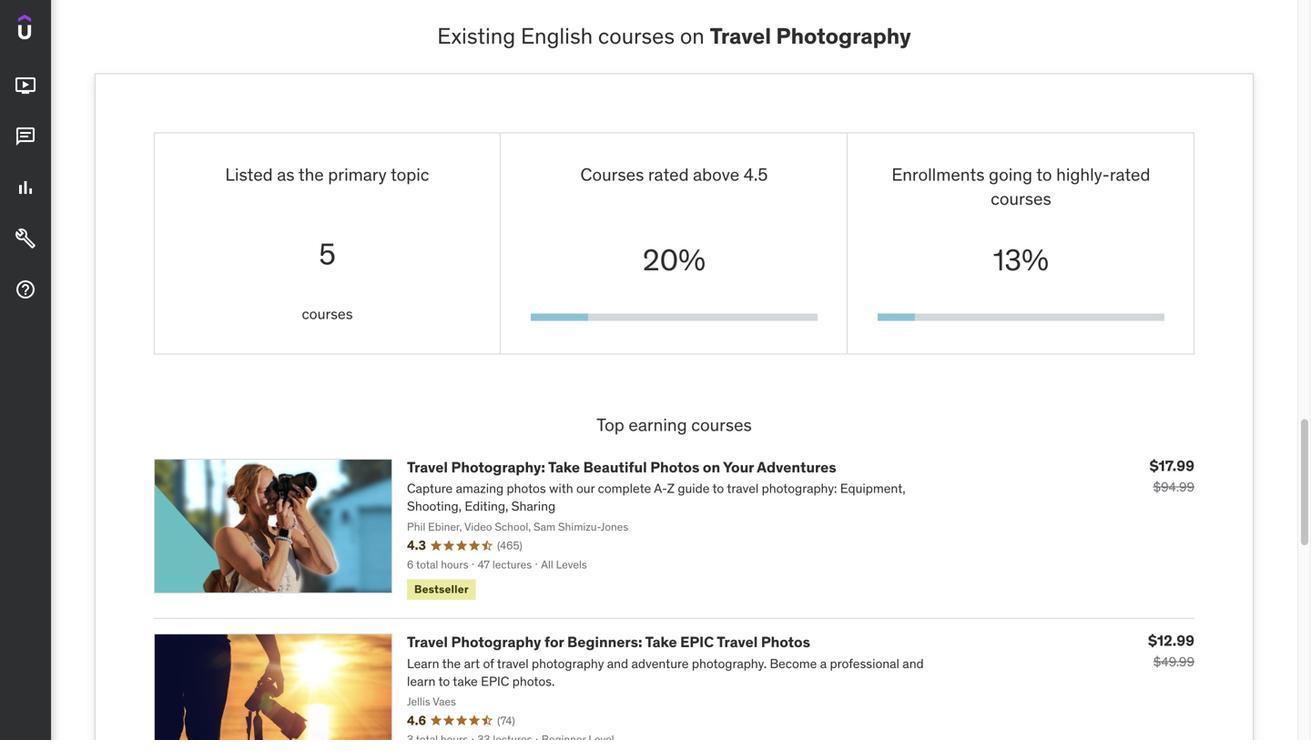 Task type: locate. For each thing, give the bounding box(es) containing it.
courses up your
[[692, 414, 752, 436]]

travel photography: take beautiful photos on your adventures link
[[407, 458, 837, 477]]

and
[[607, 656, 629, 672], [903, 656, 924, 672]]

1 medium image from the top
[[15, 75, 36, 97]]

photos up z
[[651, 458, 700, 477]]

1 vertical spatial epic
[[481, 674, 510, 690]]

top earning courses
[[597, 414, 752, 436]]

0 vertical spatial photography
[[776, 22, 912, 49]]

1 horizontal spatial take
[[645, 633, 677, 652]]

to right going
[[1037, 163, 1053, 185]]

4.3
[[407, 538, 426, 554]]

earning
[[629, 414, 687, 436]]

(465)
[[497, 539, 523, 553]]

to
[[1037, 163, 1053, 185], [713, 481, 724, 497], [439, 674, 450, 690]]

the left art
[[442, 656, 461, 672]]

0 horizontal spatial photos
[[651, 458, 700, 477]]

$17.99 $94.99
[[1150, 457, 1195, 495]]

professional
[[830, 656, 900, 672]]

medium image
[[15, 75, 36, 97], [15, 126, 36, 148], [15, 228, 36, 250], [15, 279, 36, 301]]

1 horizontal spatial the
[[442, 656, 461, 672]]

0 vertical spatial the
[[299, 163, 324, 185]]

0 vertical spatial epic
[[681, 633, 714, 652]]

0 vertical spatial travel
[[727, 481, 759, 497]]

take inside 'travel photography for beginners: take epic travel photos learn the art of travel photography and adventure photography. become a professional and learn to take epic photos. jellis vaes'
[[645, 633, 677, 652]]

4 medium image from the top
[[15, 279, 36, 301]]

photography
[[532, 656, 604, 672]]

take
[[548, 458, 580, 477], [645, 633, 677, 652]]

a
[[820, 656, 827, 672]]

learn
[[407, 674, 436, 690]]

1 vertical spatial photos
[[761, 633, 811, 652]]

travel photography for beginners: take epic travel photos learn the art of travel photography and adventure photography. become a professional and learn to take epic photos. jellis vaes
[[407, 633, 924, 709]]

school,
[[495, 520, 531, 534]]

hours
[[441, 558, 469, 572]]

primary
[[328, 163, 387, 185]]

the right as
[[299, 163, 324, 185]]

to inside 'travel photography for beginners: take epic travel photos learn the art of travel photography and adventure photography. become a professional and learn to take epic photos. jellis vaes'
[[439, 674, 450, 690]]

4.6
[[407, 713, 426, 729]]

on
[[680, 22, 705, 49], [703, 458, 721, 477]]

courses right english
[[598, 22, 675, 49]]

jellis
[[407, 695, 431, 709]]

photography
[[776, 22, 912, 49], [451, 633, 541, 652]]

1 horizontal spatial rated
[[1110, 163, 1151, 185]]

$17.99
[[1150, 457, 1195, 475]]

topic
[[391, 163, 430, 185]]

1 vertical spatial on
[[703, 458, 721, 477]]

$12.99
[[1149, 632, 1195, 650]]

your
[[723, 458, 754, 477]]

courses down going
[[991, 188, 1052, 209]]

equipment,
[[841, 481, 906, 497]]

0 horizontal spatial and
[[607, 656, 629, 672]]

beginners:
[[568, 633, 643, 652]]

rated inside enrollments going to highly-rated courses
[[1110, 163, 1151, 185]]

1 horizontal spatial travel
[[727, 481, 759, 497]]

0 horizontal spatial rated
[[648, 163, 689, 185]]

74 reviews element
[[498, 713, 515, 729]]

0 horizontal spatial travel
[[497, 656, 529, 672]]

courses
[[598, 22, 675, 49], [991, 188, 1052, 209], [302, 305, 353, 323], [692, 414, 752, 436]]

courses
[[581, 163, 644, 185]]

photography:
[[451, 458, 546, 477]]

1 vertical spatial take
[[645, 633, 677, 652]]

0 horizontal spatial take
[[548, 458, 580, 477]]

47
[[478, 558, 490, 572]]

and down travel photography for beginners: take epic travel photos link
[[607, 656, 629, 672]]

take up with
[[548, 458, 580, 477]]

epic down of
[[481, 674, 510, 690]]

of
[[483, 656, 494, 672]]

4.5
[[744, 163, 768, 185]]

0 vertical spatial to
[[1037, 163, 1053, 185]]

courses down 5
[[302, 305, 353, 323]]

0 vertical spatial on
[[680, 22, 705, 49]]

guide
[[678, 481, 710, 497]]

2 horizontal spatial to
[[1037, 163, 1053, 185]]

$12.99 $49.99
[[1149, 632, 1195, 671]]

take up the adventure
[[645, 633, 677, 652]]

travel
[[710, 22, 772, 49], [407, 458, 448, 477], [407, 633, 448, 652], [717, 633, 758, 652]]

0 vertical spatial photos
[[651, 458, 700, 477]]

1 and from the left
[[607, 656, 629, 672]]

1 vertical spatial travel
[[497, 656, 529, 672]]

6
[[407, 558, 414, 572]]

and right professional
[[903, 656, 924, 672]]

courses inside enrollments going to highly-rated courses
[[991, 188, 1052, 209]]

to right 'guide'
[[713, 481, 724, 497]]

photography inside 'travel photography for beginners: take epic travel photos learn the art of travel photography and adventure photography. become a professional and learn to take epic photos. jellis vaes'
[[451, 633, 541, 652]]

as
[[277, 163, 295, 185]]

our
[[577, 481, 595, 497]]

phil
[[407, 520, 426, 534]]

adventure
[[632, 656, 689, 672]]

$49.99
[[1154, 654, 1195, 671]]

existing english courses on travel photography
[[438, 22, 912, 49]]

0 horizontal spatial to
[[439, 674, 450, 690]]

2 rated from the left
[[1110, 163, 1151, 185]]

1 vertical spatial the
[[442, 656, 461, 672]]

the
[[299, 163, 324, 185], [442, 656, 461, 672]]

on inside travel photography: take beautiful photos on your adventures capture amazing photos with our complete a-z guide to travel photography: equipment, shooting, editing, sharing phil ebiner, video school, sam shimizu-jones
[[703, 458, 721, 477]]

for
[[545, 633, 564, 652]]

rated
[[648, 163, 689, 185], [1110, 163, 1151, 185]]

travel photography: take beautiful photos on your adventures capture amazing photos with our complete a-z guide to travel photography: equipment, shooting, editing, sharing phil ebiner, video school, sam shimizu-jones
[[407, 458, 906, 534]]

travel down your
[[727, 481, 759, 497]]

travel
[[727, 481, 759, 497], [497, 656, 529, 672]]

1 horizontal spatial and
[[903, 656, 924, 672]]

medium image
[[15, 177, 36, 199]]

listed
[[225, 163, 273, 185]]

0 vertical spatial take
[[548, 458, 580, 477]]

epic up photography.
[[681, 633, 714, 652]]

1 horizontal spatial epic
[[681, 633, 714, 652]]

shimizu-
[[558, 520, 601, 534]]

to up 'vaes'
[[439, 674, 450, 690]]

1 horizontal spatial photos
[[761, 633, 811, 652]]

photos up become
[[761, 633, 811, 652]]

1 horizontal spatial to
[[713, 481, 724, 497]]

epic
[[681, 633, 714, 652], [481, 674, 510, 690]]

vaes
[[433, 695, 456, 709]]

photos
[[651, 458, 700, 477], [761, 633, 811, 652]]

2 and from the left
[[903, 656, 924, 672]]

3 medium image from the top
[[15, 228, 36, 250]]

0 horizontal spatial photography
[[451, 633, 541, 652]]

with
[[549, 481, 574, 497]]

1 vertical spatial to
[[713, 481, 724, 497]]

travel right of
[[497, 656, 529, 672]]

1 vertical spatial photography
[[451, 633, 541, 652]]

13% image
[[878, 314, 915, 321]]

2 vertical spatial to
[[439, 674, 450, 690]]



Task type: describe. For each thing, give the bounding box(es) containing it.
20%
[[643, 242, 706, 278]]

total
[[416, 558, 438, 572]]

jones
[[601, 520, 629, 534]]

photos inside travel photography: take beautiful photos on your adventures capture amazing photos with our complete a-z guide to travel photography: equipment, shooting, editing, sharing phil ebiner, video school, sam shimizu-jones
[[651, 458, 700, 477]]

shooting,
[[407, 498, 462, 515]]

above
[[693, 163, 740, 185]]

listed as the primary topic
[[225, 163, 430, 185]]

art
[[464, 656, 480, 672]]

become
[[770, 656, 817, 672]]

photography:
[[762, 481, 838, 497]]

udemy image
[[18, 15, 101, 46]]

1 rated from the left
[[648, 163, 689, 185]]

2 medium image from the top
[[15, 126, 36, 148]]

5
[[319, 236, 336, 272]]

to inside enrollments going to highly-rated courses
[[1037, 163, 1053, 185]]

courses rated above 4.5
[[581, 163, 768, 185]]

all
[[541, 558, 554, 572]]

the inside 'travel photography for beginners: take epic travel photos learn the art of travel photography and adventure photography. become a professional and learn to take epic photos. jellis vaes'
[[442, 656, 461, 672]]

(74)
[[498, 714, 515, 728]]

z
[[667, 481, 675, 497]]

learn
[[407, 656, 440, 672]]

levels
[[556, 558, 587, 572]]

bestseller
[[414, 583, 469, 597]]

highly-
[[1057, 163, 1110, 185]]

all levels
[[541, 558, 587, 572]]

photos inside 'travel photography for beginners: take epic travel photos learn the art of travel photography and adventure photography. become a professional and learn to take epic photos. jellis vaes'
[[761, 633, 811, 652]]

existing
[[438, 22, 516, 49]]

0 horizontal spatial epic
[[481, 674, 510, 690]]

a-
[[654, 481, 667, 497]]

adventures
[[757, 458, 837, 477]]

travel inside travel photography: take beautiful photos on your adventures capture amazing photos with our complete a-z guide to travel photography: equipment, shooting, editing, sharing phil ebiner, video school, sam shimizu-jones
[[407, 458, 448, 477]]

english
[[521, 22, 593, 49]]

47 lectures
[[478, 558, 532, 572]]

capture
[[407, 481, 453, 497]]

sharing
[[512, 498, 556, 515]]

465 reviews element
[[497, 538, 523, 554]]

6 total hours
[[407, 558, 469, 572]]

top
[[597, 414, 625, 436]]

0 horizontal spatial the
[[299, 163, 324, 185]]

travel photography for beginners: take epic travel photos link
[[407, 633, 811, 652]]

take inside travel photography: take beautiful photos on your adventures capture amazing photos with our complete a-z guide to travel photography: equipment, shooting, editing, sharing phil ebiner, video school, sam shimizu-jones
[[548, 458, 580, 477]]

enrollments
[[892, 163, 985, 185]]

travel inside 'travel photography for beginners: take epic travel photos learn the art of travel photography and adventure photography. become a professional and learn to take epic photos. jellis vaes'
[[497, 656, 529, 672]]

lectures
[[493, 558, 532, 572]]

complete
[[598, 481, 652, 497]]

13%
[[994, 242, 1049, 278]]

photos
[[507, 481, 546, 497]]

$94.99
[[1154, 479, 1195, 495]]

beautiful
[[584, 458, 647, 477]]

1 horizontal spatial photography
[[776, 22, 912, 49]]

enrollments going to highly-rated courses
[[892, 163, 1151, 209]]

editing,
[[465, 498, 509, 515]]

photos.
[[513, 674, 555, 690]]

20% image
[[531, 314, 588, 321]]

ebiner,
[[428, 520, 462, 534]]

video
[[465, 520, 492, 534]]

amazing
[[456, 481, 504, 497]]

travel inside travel photography: take beautiful photos on your adventures capture amazing photos with our complete a-z guide to travel photography: equipment, shooting, editing, sharing phil ebiner, video school, sam shimizu-jones
[[727, 481, 759, 497]]

to inside travel photography: take beautiful photos on your adventures capture amazing photos with our complete a-z guide to travel photography: equipment, shooting, editing, sharing phil ebiner, video school, sam shimizu-jones
[[713, 481, 724, 497]]

going
[[989, 163, 1033, 185]]

photography.
[[692, 656, 767, 672]]

sam
[[534, 520, 556, 534]]

take
[[453, 674, 478, 690]]



Task type: vqa. For each thing, say whether or not it's contained in the screenshot.
travel to the top
yes



